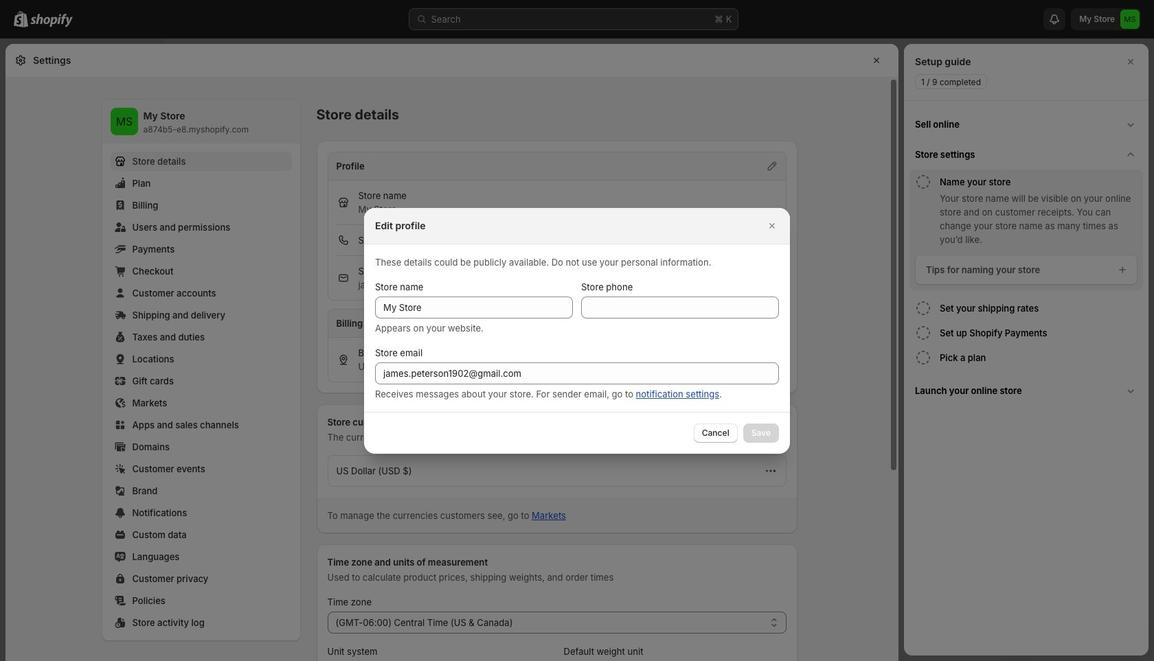 Task type: describe. For each thing, give the bounding box(es) containing it.
shop settings menu element
[[102, 100, 300, 641]]

mark name your store as done image
[[915, 174, 932, 190]]



Task type: locate. For each thing, give the bounding box(es) containing it.
None text field
[[581, 296, 779, 318]]

my store image
[[110, 108, 138, 135]]

None text field
[[375, 362, 779, 384]]

mark set up shopify payments as done image
[[915, 325, 932, 341]]

settings dialog
[[5, 44, 899, 662]]

mark pick a plan as done image
[[915, 350, 932, 366]]

dialog
[[904, 44, 1149, 656], [0, 208, 1154, 454]]

mark set your shipping rates as done image
[[915, 300, 932, 317]]

shopify image
[[30, 14, 73, 27]]



Task type: vqa. For each thing, say whether or not it's contained in the screenshot.
Settings dialog
yes



